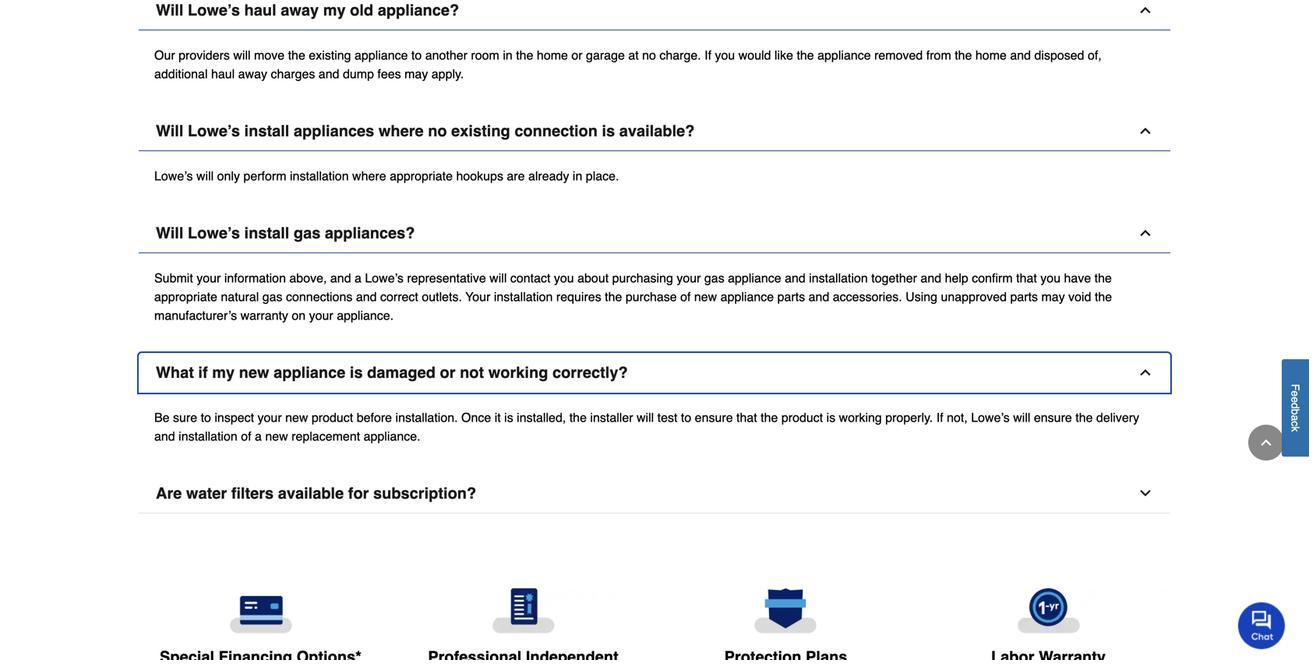 Task type: describe. For each thing, give the bounding box(es) containing it.
additional
[[154, 67, 208, 81]]

appliance inside button
[[274, 364, 346, 382]]

appliance. inside be sure to inspect your new product before installation. once it is installed, the installer will test to ensure that the product is working properly. if not, lowe's will ensure the delivery and installation of a new replacement appliance.
[[364, 429, 421, 444]]

representative
[[407, 271, 486, 285]]

or inside "our providers will move the existing appliance to another room in the home or garage at no charge. if you would like the appliance removed from the home and disposed of, additional haul away charges and dump fees may apply."
[[572, 48, 583, 62]]

fees
[[378, 67, 401, 81]]

are water filters available for subscription? button
[[139, 474, 1171, 514]]

f
[[1290, 384, 1302, 391]]

1 vertical spatial where
[[352, 169, 386, 183]]

lowe's up providers
[[188, 1, 240, 19]]

2 product from the left
[[782, 411, 823, 425]]

of inside be sure to inspect your new product before installation. once it is installed, the installer will test to ensure that the product is working properly. if not, lowe's will ensure the delivery and installation of a new replacement appliance.
[[241, 429, 251, 444]]

if inside be sure to inspect your new product before installation. once it is installed, the installer will test to ensure that the product is working properly. if not, lowe's will ensure the delivery and installation of a new replacement appliance.
[[937, 411, 944, 425]]

in for appliance?
[[503, 48, 513, 62]]

c
[[1290, 421, 1302, 427]]

submit your information above, and a lowe's representative will contact you about purchasing your gas appliance and installation together and help confirm that you have the appropriate natural gas connections and correct outlets. your installation requires the purchase of new appliance parts and accessories. using unapproved parts may void the manufacturer's warranty on your appliance.
[[154, 271, 1113, 323]]

chevron down image
[[1138, 486, 1154, 501]]

about
[[578, 271, 609, 285]]

another
[[425, 48, 468, 62]]

our
[[154, 48, 175, 62]]

room
[[471, 48, 500, 62]]

only
[[217, 169, 240, 183]]

in for existing
[[573, 169, 583, 183]]

new up 'replacement'
[[285, 411, 308, 425]]

charge.
[[660, 48, 701, 62]]

a inside be sure to inspect your new product before installation. once it is installed, the installer will test to ensure that the product is working properly. if not, lowe's will ensure the delivery and installation of a new replacement appliance.
[[255, 429, 262, 444]]

d
[[1290, 403, 1302, 409]]

filters
[[231, 485, 274, 503]]

installation down appliances
[[290, 169, 349, 183]]

2 parts from the left
[[1011, 290, 1038, 304]]

if
[[198, 364, 208, 382]]

before
[[357, 411, 392, 425]]

appliances
[[294, 122, 374, 140]]

chevron up image for appliance?
[[1138, 2, 1154, 18]]

that inside submit your information above, and a lowe's representative will contact you about purchasing your gas appliance and installation together and help confirm that you have the appropriate natural gas connections and correct outlets. your installation requires the purchase of new appliance parts and accessories. using unapproved parts may void the manufacturer's warranty on your appliance.
[[1017, 271, 1038, 285]]

a dark blue credit card icon. image
[[142, 589, 380, 634]]

installation down contact
[[494, 290, 553, 304]]

dump
[[343, 67, 374, 81]]

will for will lowe's install gas appliances?
[[156, 224, 184, 242]]

removed
[[875, 48, 923, 62]]

submit
[[154, 271, 193, 285]]

water
[[186, 485, 227, 503]]

confirm
[[972, 271, 1013, 285]]

perform
[[244, 169, 287, 183]]

lowe's up only
[[188, 122, 240, 140]]

will left test
[[637, 411, 654, 425]]

b
[[1290, 409, 1302, 415]]

void
[[1069, 290, 1092, 304]]

your right submit on the top left of the page
[[197, 271, 221, 285]]

installation inside be sure to inspect your new product before installation. once it is installed, the installer will test to ensure that the product is working properly. if not, lowe's will ensure the delivery and installation of a new replacement appliance.
[[179, 429, 238, 444]]

installed,
[[517, 411, 566, 425]]

available
[[278, 485, 344, 503]]

no inside "our providers will move the existing appliance to another room in the home or garage at no charge. if you would like the appliance removed from the home and disposed of, additional haul away charges and dump fees may apply."
[[642, 48, 656, 62]]

together
[[872, 271, 918, 285]]

warranty
[[241, 308, 288, 323]]

if inside "our providers will move the existing appliance to another room in the home or garage at no charge. if you would like the appliance removed from the home and disposed of, additional haul away charges and dump fees may apply."
[[705, 48, 712, 62]]

already
[[529, 169, 569, 183]]

will inside "our providers will move the existing appliance to another room in the home or garage at no charge. if you would like the appliance removed from the home and disposed of, additional haul away charges and dump fees may apply."
[[233, 48, 251, 62]]

a for and
[[355, 271, 362, 285]]

your
[[466, 290, 491, 304]]

using
[[906, 290, 938, 304]]

0 vertical spatial appropriate
[[390, 169, 453, 183]]

hookups
[[456, 169, 504, 183]]

you inside "our providers will move the existing appliance to another room in the home or garage at no charge. if you would like the appliance removed from the home and disposed of, additional haul away charges and dump fees may apply."
[[715, 48, 735, 62]]

0 horizontal spatial gas
[[263, 290, 283, 304]]

1 ensure from the left
[[695, 411, 733, 425]]

lowe's will only perform installation where appropriate hookups are already in place.
[[154, 169, 619, 183]]

requires
[[557, 290, 602, 304]]

chevron up image inside 'will lowe's install appliances where no existing connection is available?' button
[[1138, 123, 1154, 139]]

garage
[[586, 48, 625, 62]]

your up purchase
[[677, 271, 701, 285]]

0 horizontal spatial you
[[554, 271, 574, 285]]

for
[[348, 485, 369, 503]]

may inside submit your information above, and a lowe's representative will contact you about purchasing your gas appliance and installation together and help confirm that you have the appropriate natural gas connections and correct outlets. your installation requires the purchase of new appliance parts and accessories. using unapproved parts may void the manufacturer's warranty on your appliance.
[[1042, 290, 1066, 304]]

our providers will move the existing appliance to another room in the home or garage at no charge. if you would like the appliance removed from the home and disposed of, additional haul away charges and dump fees may apply.
[[154, 48, 1102, 81]]

purchase
[[626, 290, 677, 304]]

k
[[1290, 427, 1302, 432]]

chevron up image inside scroll to top element
[[1259, 435, 1275, 451]]

delivery
[[1097, 411, 1140, 425]]

1 e from the top
[[1290, 391, 1302, 397]]

inspect
[[215, 411, 254, 425]]

damaged
[[367, 364, 436, 382]]

away inside button
[[281, 1, 319, 19]]

haul inside "our providers will move the existing appliance to another room in the home or garage at no charge. if you would like the appliance removed from the home and disposed of, additional haul away charges and dump fees may apply."
[[211, 67, 235, 81]]

appliance?
[[378, 1, 459, 19]]

2 horizontal spatial gas
[[705, 271, 725, 285]]

0 horizontal spatial to
[[201, 411, 211, 425]]

existing inside button
[[452, 122, 510, 140]]

purchasing
[[612, 271, 673, 285]]

like
[[775, 48, 794, 62]]

accessories.
[[833, 290, 903, 304]]

installer
[[590, 411, 633, 425]]

not
[[460, 364, 484, 382]]

no inside button
[[428, 122, 447, 140]]

f e e d b a c k button
[[1282, 360, 1310, 457]]

be sure to inspect your new product before installation. once it is installed, the installer will test to ensure that the product is working properly. if not, lowe's will ensure the delivery and installation of a new replacement appliance.
[[154, 411, 1140, 444]]

above,
[[290, 271, 327, 285]]

chat invite button image
[[1239, 602, 1286, 650]]

what if my new appliance is damaged or not working correctly?
[[156, 364, 628, 382]]

replacement
[[292, 429, 360, 444]]

a for b
[[1290, 415, 1302, 421]]

apply.
[[432, 67, 464, 81]]

are
[[156, 485, 182, 503]]

will lowe's haul away my old appliance? button
[[139, 0, 1171, 30]]

2 ensure from the left
[[1034, 411, 1073, 425]]

what if my new appliance is damaged or not working correctly? button
[[139, 353, 1171, 393]]

be
[[154, 411, 170, 425]]

gas inside will lowe's install gas appliances? button
[[294, 224, 321, 242]]

and inside be sure to inspect your new product before installation. once it is installed, the installer will test to ensure that the product is working properly. if not, lowe's will ensure the delivery and installation of a new replacement appliance.
[[154, 429, 175, 444]]

appliance. inside submit your information above, and a lowe's representative will contact you about purchasing your gas appliance and installation together and help confirm that you have the appropriate natural gas connections and correct outlets. your installation requires the purchase of new appliance parts and accessories. using unapproved parts may void the manufacturer's warranty on your appliance.
[[337, 308, 394, 323]]

lowe's down only
[[188, 224, 240, 242]]

available?
[[620, 122, 695, 140]]

will inside submit your information above, and a lowe's representative will contact you about purchasing your gas appliance and installation together and help confirm that you have the appropriate natural gas connections and correct outlets. your installation requires the purchase of new appliance parts and accessories. using unapproved parts may void the manufacturer's warranty on your appliance.
[[490, 271, 507, 285]]

installation.
[[396, 411, 458, 425]]

chevron up image for damaged
[[1138, 365, 1154, 381]]

to inside "our providers will move the existing appliance to another room in the home or garage at no charge. if you would like the appliance removed from the home and disposed of, additional haul away charges and dump fees may apply."
[[412, 48, 422, 62]]

lowe's left only
[[154, 169, 193, 183]]

will lowe's haul away my old appliance?
[[156, 1, 459, 19]]

will lowe's install gas appliances? button
[[139, 214, 1171, 253]]



Task type: locate. For each thing, give the bounding box(es) containing it.
1 vertical spatial or
[[440, 364, 456, 382]]

1 vertical spatial gas
[[705, 271, 725, 285]]

test
[[658, 411, 678, 425]]

1 horizontal spatial chevron up image
[[1259, 435, 1275, 451]]

install for appliances
[[244, 122, 290, 140]]

3 will from the top
[[156, 224, 184, 242]]

1 horizontal spatial gas
[[294, 224, 321, 242]]

1 home from the left
[[537, 48, 568, 62]]

that
[[1017, 271, 1038, 285], [737, 411, 758, 425]]

1 vertical spatial working
[[839, 411, 882, 425]]

1 horizontal spatial may
[[1042, 290, 1066, 304]]

a dark blue background check icon. image
[[405, 589, 642, 634]]

may
[[405, 67, 428, 81], [1042, 290, 1066, 304]]

0 horizontal spatial or
[[440, 364, 456, 382]]

of inside submit your information above, and a lowe's representative will contact you about purchasing your gas appliance and installation together and help confirm that you have the appropriate natural gas connections and correct outlets. your installation requires the purchase of new appliance parts and accessories. using unapproved parts may void the manufacturer's warranty on your appliance.
[[681, 290, 691, 304]]

0 vertical spatial or
[[572, 48, 583, 62]]

working inside button
[[489, 364, 548, 382]]

in right room
[[503, 48, 513, 62]]

my right if
[[212, 364, 235, 382]]

haul up move
[[244, 1, 277, 19]]

1 vertical spatial if
[[937, 411, 944, 425]]

0 vertical spatial chevron up image
[[1138, 2, 1154, 18]]

0 horizontal spatial that
[[737, 411, 758, 425]]

1 vertical spatial in
[[573, 169, 583, 183]]

1 horizontal spatial of
[[681, 290, 691, 304]]

ensure left delivery
[[1034, 411, 1073, 425]]

3 chevron up image from the top
[[1138, 365, 1154, 381]]

what
[[156, 364, 194, 382]]

gas up warranty
[[263, 290, 283, 304]]

2 horizontal spatial you
[[1041, 271, 1061, 285]]

working left properly.
[[839, 411, 882, 425]]

1 vertical spatial that
[[737, 411, 758, 425]]

to right sure on the left bottom of the page
[[201, 411, 211, 425]]

1 horizontal spatial product
[[782, 411, 823, 425]]

parts left accessories.
[[778, 290, 806, 304]]

may right fees at top left
[[405, 67, 428, 81]]

0 horizontal spatial chevron up image
[[1138, 123, 1154, 139]]

1 horizontal spatial parts
[[1011, 290, 1038, 304]]

appropriate inside submit your information above, and a lowe's representative will contact you about purchasing your gas appliance and installation together and help confirm that you have the appropriate natural gas connections and correct outlets. your installation requires the purchase of new appliance parts and accessories. using unapproved parts may void the manufacturer's warranty on your appliance.
[[154, 290, 217, 304]]

0 horizontal spatial may
[[405, 67, 428, 81]]

0 horizontal spatial away
[[238, 67, 267, 81]]

parts
[[778, 290, 806, 304], [1011, 290, 1038, 304]]

you up requires
[[554, 271, 574, 285]]

home right from
[[976, 48, 1007, 62]]

appropriate down will lowe's install appliances where no existing connection is available?
[[390, 169, 453, 183]]

existing inside "our providers will move the existing appliance to another room in the home or garage at no charge. if you would like the appliance removed from the home and disposed of, additional haul away charges and dump fees may apply."
[[309, 48, 351, 62]]

is
[[602, 122, 615, 140], [350, 364, 363, 382], [505, 411, 514, 425], [827, 411, 836, 425]]

if
[[705, 48, 712, 62], [937, 411, 944, 425]]

0 vertical spatial in
[[503, 48, 513, 62]]

chevron up image
[[1138, 123, 1154, 139], [1259, 435, 1275, 451]]

on
[[292, 308, 306, 323]]

0 vertical spatial may
[[405, 67, 428, 81]]

lowe's
[[188, 1, 240, 19], [188, 122, 240, 140], [154, 169, 193, 183], [188, 224, 240, 242], [365, 271, 404, 285], [972, 411, 1010, 425]]

subscription?
[[373, 485, 477, 503]]

appliances?
[[325, 224, 415, 242]]

0 horizontal spatial existing
[[309, 48, 351, 62]]

1 horizontal spatial my
[[323, 1, 346, 19]]

lowe's up correct
[[365, 271, 404, 285]]

no down apply.
[[428, 122, 447, 140]]

where up the appliances?
[[352, 169, 386, 183]]

disposed
[[1035, 48, 1085, 62]]

installation down sure on the left bottom of the page
[[179, 429, 238, 444]]

natural
[[221, 290, 259, 304]]

will right not,
[[1014, 411, 1031, 425]]

e
[[1290, 391, 1302, 397], [1290, 397, 1302, 403]]

0 vertical spatial appliance.
[[337, 308, 394, 323]]

2 chevron up image from the top
[[1138, 225, 1154, 241]]

lowe's inside be sure to inspect your new product before installation. once it is installed, the installer will test to ensure that the product is working properly. if not, lowe's will ensure the delivery and installation of a new replacement appliance.
[[972, 411, 1010, 425]]

new inside submit your information above, and a lowe's representative will contact you about purchasing your gas appliance and installation together and help confirm that you have the appropriate natural gas connections and correct outlets. your installation requires the purchase of new appliance parts and accessories. using unapproved parts may void the manufacturer's warranty on your appliance.
[[695, 290, 717, 304]]

where inside button
[[379, 122, 424, 140]]

charges
[[271, 67, 315, 81]]

in inside "our providers will move the existing appliance to another room in the home or garage at no charge. if you would like the appliance removed from the home and disposed of, additional haul away charges and dump fees may apply."
[[503, 48, 513, 62]]

would
[[739, 48, 771, 62]]

1 vertical spatial chevron up image
[[1138, 225, 1154, 241]]

0 horizontal spatial home
[[537, 48, 568, 62]]

if left not,
[[937, 411, 944, 425]]

contact
[[511, 271, 551, 285]]

existing up dump
[[309, 48, 351, 62]]

appropriate up manufacturer's
[[154, 290, 217, 304]]

0 horizontal spatial working
[[489, 364, 548, 382]]

0 horizontal spatial haul
[[211, 67, 235, 81]]

1 vertical spatial haul
[[211, 67, 235, 81]]

0 vertical spatial existing
[[309, 48, 351, 62]]

from
[[927, 48, 952, 62]]

install up information
[[244, 224, 290, 242]]

2 vertical spatial chevron up image
[[1138, 365, 1154, 381]]

new right purchase
[[695, 290, 717, 304]]

properly.
[[886, 411, 933, 425]]

at
[[629, 48, 639, 62]]

0 horizontal spatial a
[[255, 429, 262, 444]]

my left old
[[323, 1, 346, 19]]

0 vertical spatial working
[[489, 364, 548, 382]]

0 vertical spatial a
[[355, 271, 362, 285]]

0 vertical spatial gas
[[294, 224, 321, 242]]

not,
[[947, 411, 968, 425]]

in
[[503, 48, 513, 62], [573, 169, 583, 183]]

correct
[[380, 290, 419, 304]]

or left the garage
[[572, 48, 583, 62]]

will left move
[[233, 48, 251, 62]]

0 horizontal spatial no
[[428, 122, 447, 140]]

1 horizontal spatial if
[[937, 411, 944, 425]]

working
[[489, 364, 548, 382], [839, 411, 882, 425]]

2 vertical spatial a
[[255, 429, 262, 444]]

will
[[233, 48, 251, 62], [196, 169, 214, 183], [490, 271, 507, 285], [637, 411, 654, 425], [1014, 411, 1031, 425]]

new left 'replacement'
[[265, 429, 288, 444]]

2 install from the top
[[244, 224, 290, 242]]

chevron up image
[[1138, 2, 1154, 18], [1138, 225, 1154, 241], [1138, 365, 1154, 381]]

1 horizontal spatial you
[[715, 48, 735, 62]]

1 parts from the left
[[778, 290, 806, 304]]

move
[[254, 48, 285, 62]]

my
[[323, 1, 346, 19], [212, 364, 235, 382]]

unapproved
[[941, 290, 1007, 304]]

1 horizontal spatial in
[[573, 169, 583, 183]]

connection
[[515, 122, 598, 140]]

working inside be sure to inspect your new product before installation. once it is installed, the installer will test to ensure that the product is working properly. if not, lowe's will ensure the delivery and installation of a new replacement appliance.
[[839, 411, 882, 425]]

0 horizontal spatial parts
[[778, 290, 806, 304]]

1 horizontal spatial no
[[642, 48, 656, 62]]

appliance. down before
[[364, 429, 421, 444]]

chevron up image inside what if my new appliance is damaged or not working correctly? button
[[1138, 365, 1154, 381]]

existing up hookups
[[452, 122, 510, 140]]

are
[[507, 169, 525, 183]]

0 horizontal spatial if
[[705, 48, 712, 62]]

1 horizontal spatial existing
[[452, 122, 510, 140]]

0 vertical spatial where
[[379, 122, 424, 140]]

a inside submit your information above, and a lowe's representative will contact you about purchasing your gas appliance and installation together and help confirm that you have the appropriate natural gas connections and correct outlets. your installation requires the purchase of new appliance parts and accessories. using unapproved parts may void the manufacturer's warranty on your appliance.
[[355, 271, 362, 285]]

or left not
[[440, 364, 456, 382]]

0 vertical spatial no
[[642, 48, 656, 62]]

0 vertical spatial my
[[323, 1, 346, 19]]

old
[[350, 1, 374, 19]]

your down the connections
[[309, 308, 333, 323]]

it
[[495, 411, 501, 425]]

appliance. down correct
[[337, 308, 394, 323]]

1 horizontal spatial a
[[355, 271, 362, 285]]

will up submit on the top left of the page
[[156, 224, 184, 242]]

away inside "our providers will move the existing appliance to another room in the home or garage at no charge. if you would like the appliance removed from the home and disposed of, additional haul away charges and dump fees may apply."
[[238, 67, 267, 81]]

1 horizontal spatial or
[[572, 48, 583, 62]]

will lowe's install appliances where no existing connection is available? button
[[139, 112, 1171, 151]]

chevron up image inside will lowe's haul away my old appliance? button
[[1138, 2, 1154, 18]]

will down 'additional'
[[156, 122, 184, 140]]

haul
[[244, 1, 277, 19], [211, 67, 235, 81]]

2 home from the left
[[976, 48, 1007, 62]]

0 horizontal spatial appropriate
[[154, 290, 217, 304]]

are water filters available for subscription?
[[156, 485, 477, 503]]

gas
[[294, 224, 321, 242], [705, 271, 725, 285], [263, 290, 283, 304]]

a down the appliances?
[[355, 271, 362, 285]]

of,
[[1088, 48, 1102, 62]]

no right 'at'
[[642, 48, 656, 62]]

1 vertical spatial install
[[244, 224, 290, 242]]

0 vertical spatial haul
[[244, 1, 277, 19]]

to right test
[[681, 411, 692, 425]]

install for gas
[[244, 224, 290, 242]]

haul down providers
[[211, 67, 235, 81]]

working right not
[[489, 364, 548, 382]]

providers
[[179, 48, 230, 62]]

lowe's inside submit your information above, and a lowe's representative will contact you about purchasing your gas appliance and installation together and help confirm that you have the appropriate natural gas connections and correct outlets. your installation requires the purchase of new appliance parts and accessories. using unapproved parts may void the manufacturer's warranty on your appliance.
[[365, 271, 404, 285]]

information
[[224, 271, 286, 285]]

installation
[[290, 169, 349, 183], [809, 271, 868, 285], [494, 290, 553, 304], [179, 429, 238, 444]]

2 will from the top
[[156, 122, 184, 140]]

0 vertical spatial away
[[281, 1, 319, 19]]

will left only
[[196, 169, 214, 183]]

0 horizontal spatial of
[[241, 429, 251, 444]]

may inside "our providers will move the existing appliance to another room in the home or garage at no charge. if you would like the appliance removed from the home and disposed of, additional haul away charges and dump fees may apply."
[[405, 67, 428, 81]]

to left the 'another'
[[412, 48, 422, 62]]

away
[[281, 1, 319, 19], [238, 67, 267, 81]]

1 vertical spatial away
[[238, 67, 267, 81]]

0 horizontal spatial ensure
[[695, 411, 733, 425]]

away down move
[[238, 67, 267, 81]]

my inside will lowe's haul away my old appliance? button
[[323, 1, 346, 19]]

1 horizontal spatial away
[[281, 1, 319, 19]]

1 horizontal spatial appropriate
[[390, 169, 453, 183]]

or inside button
[[440, 364, 456, 382]]

1 install from the top
[[244, 122, 290, 140]]

that inside be sure to inspect your new product before installation. once it is installed, the installer will test to ensure that the product is working properly. if not, lowe's will ensure the delivery and installation of a new replacement appliance.
[[737, 411, 758, 425]]

new inside button
[[239, 364, 269, 382]]

will for will lowe's haul away my old appliance?
[[156, 1, 184, 19]]

2 horizontal spatial a
[[1290, 415, 1302, 421]]

1 vertical spatial appropriate
[[154, 290, 217, 304]]

1 horizontal spatial working
[[839, 411, 882, 425]]

0 vertical spatial will
[[156, 1, 184, 19]]

away up move
[[281, 1, 319, 19]]

gas up above,
[[294, 224, 321, 242]]

1 vertical spatial chevron up image
[[1259, 435, 1275, 451]]

1 horizontal spatial home
[[976, 48, 1007, 62]]

scroll to top element
[[1249, 425, 1285, 461]]

haul inside button
[[244, 1, 277, 19]]

your inside be sure to inspect your new product before installation. once it is installed, the installer will test to ensure that the product is working properly. if not, lowe's will ensure the delivery and installation of a new replacement appliance.
[[258, 411, 282, 425]]

1 horizontal spatial ensure
[[1034, 411, 1073, 425]]

where up lowe's will only perform installation where appropriate hookups are already in place.
[[379, 122, 424, 140]]

0 horizontal spatial in
[[503, 48, 513, 62]]

1 vertical spatial of
[[241, 429, 251, 444]]

0 vertical spatial install
[[244, 122, 290, 140]]

you
[[715, 48, 735, 62], [554, 271, 574, 285], [1041, 271, 1061, 285]]

you left have
[[1041, 271, 1061, 285]]

e up d
[[1290, 391, 1302, 397]]

new up inspect
[[239, 364, 269, 382]]

will up your at the top left of page
[[490, 271, 507, 285]]

1 vertical spatial my
[[212, 364, 235, 382]]

1 vertical spatial no
[[428, 122, 447, 140]]

1 vertical spatial will
[[156, 122, 184, 140]]

may left the void
[[1042, 290, 1066, 304]]

product
[[312, 411, 353, 425], [782, 411, 823, 425]]

a up k
[[1290, 415, 1302, 421]]

new
[[695, 290, 717, 304], [239, 364, 269, 382], [285, 411, 308, 425], [265, 429, 288, 444]]

your
[[197, 271, 221, 285], [677, 271, 701, 285], [309, 308, 333, 323], [258, 411, 282, 425]]

install up perform
[[244, 122, 290, 140]]

if right charge.
[[705, 48, 712, 62]]

a inside "button"
[[1290, 415, 1302, 421]]

appliance
[[355, 48, 408, 62], [818, 48, 871, 62], [728, 271, 782, 285], [721, 290, 774, 304], [274, 364, 346, 382]]

you left the would
[[715, 48, 735, 62]]

will lowe's install gas appliances?
[[156, 224, 415, 242]]

a up "filters"
[[255, 429, 262, 444]]

my inside what if my new appliance is damaged or not working correctly? button
[[212, 364, 235, 382]]

0 horizontal spatial my
[[212, 364, 235, 382]]

correctly?
[[553, 364, 628, 382]]

1 horizontal spatial to
[[412, 48, 422, 62]]

or
[[572, 48, 583, 62], [440, 364, 456, 382]]

2 e from the top
[[1290, 397, 1302, 403]]

install
[[244, 122, 290, 140], [244, 224, 290, 242]]

1 vertical spatial may
[[1042, 290, 1066, 304]]

1 vertical spatial existing
[[452, 122, 510, 140]]

0 horizontal spatial product
[[312, 411, 353, 425]]

of right purchase
[[681, 290, 691, 304]]

your right inspect
[[258, 411, 282, 425]]

0 vertical spatial that
[[1017, 271, 1038, 285]]

no
[[642, 48, 656, 62], [428, 122, 447, 140]]

1 horizontal spatial that
[[1017, 271, 1038, 285]]

1 will from the top
[[156, 1, 184, 19]]

once
[[462, 411, 491, 425]]

chevron up image inside will lowe's install gas appliances? button
[[1138, 225, 1154, 241]]

1 vertical spatial appliance.
[[364, 429, 421, 444]]

where
[[379, 122, 424, 140], [352, 169, 386, 183]]

installation up accessories.
[[809, 271, 868, 285]]

place.
[[586, 169, 619, 183]]

1 vertical spatial a
[[1290, 415, 1302, 421]]

manufacturer's
[[154, 308, 237, 323]]

0 vertical spatial of
[[681, 290, 691, 304]]

a blue badge icon. image
[[667, 589, 905, 634]]

will lowe's install appliances where no existing connection is available?
[[156, 122, 695, 140]]

2 vertical spatial will
[[156, 224, 184, 242]]

a blue 1-year labor warranty icon. image
[[930, 589, 1168, 634]]

home left the garage
[[537, 48, 568, 62]]

in left 'place.'
[[573, 169, 583, 183]]

e up b
[[1290, 397, 1302, 403]]

sure
[[173, 411, 197, 425]]

existing
[[309, 48, 351, 62], [452, 122, 510, 140]]

0 vertical spatial chevron up image
[[1138, 123, 1154, 139]]

0 vertical spatial if
[[705, 48, 712, 62]]

1 horizontal spatial haul
[[244, 1, 277, 19]]

help
[[945, 271, 969, 285]]

2 horizontal spatial to
[[681, 411, 692, 425]]

connections
[[286, 290, 353, 304]]

1 chevron up image from the top
[[1138, 2, 1154, 18]]

parts down confirm at the right top
[[1011, 290, 1038, 304]]

f e e d b a c k
[[1290, 384, 1302, 432]]

lowe's right not,
[[972, 411, 1010, 425]]

of down inspect
[[241, 429, 251, 444]]

gas right purchasing
[[705, 271, 725, 285]]

have
[[1065, 271, 1092, 285]]

1 product from the left
[[312, 411, 353, 425]]

will up our
[[156, 1, 184, 19]]

ensure right test
[[695, 411, 733, 425]]

2 vertical spatial gas
[[263, 290, 283, 304]]

will for will lowe's install appliances where no existing connection is available?
[[156, 122, 184, 140]]



Task type: vqa. For each thing, say whether or not it's contained in the screenshot.
Q&A
no



